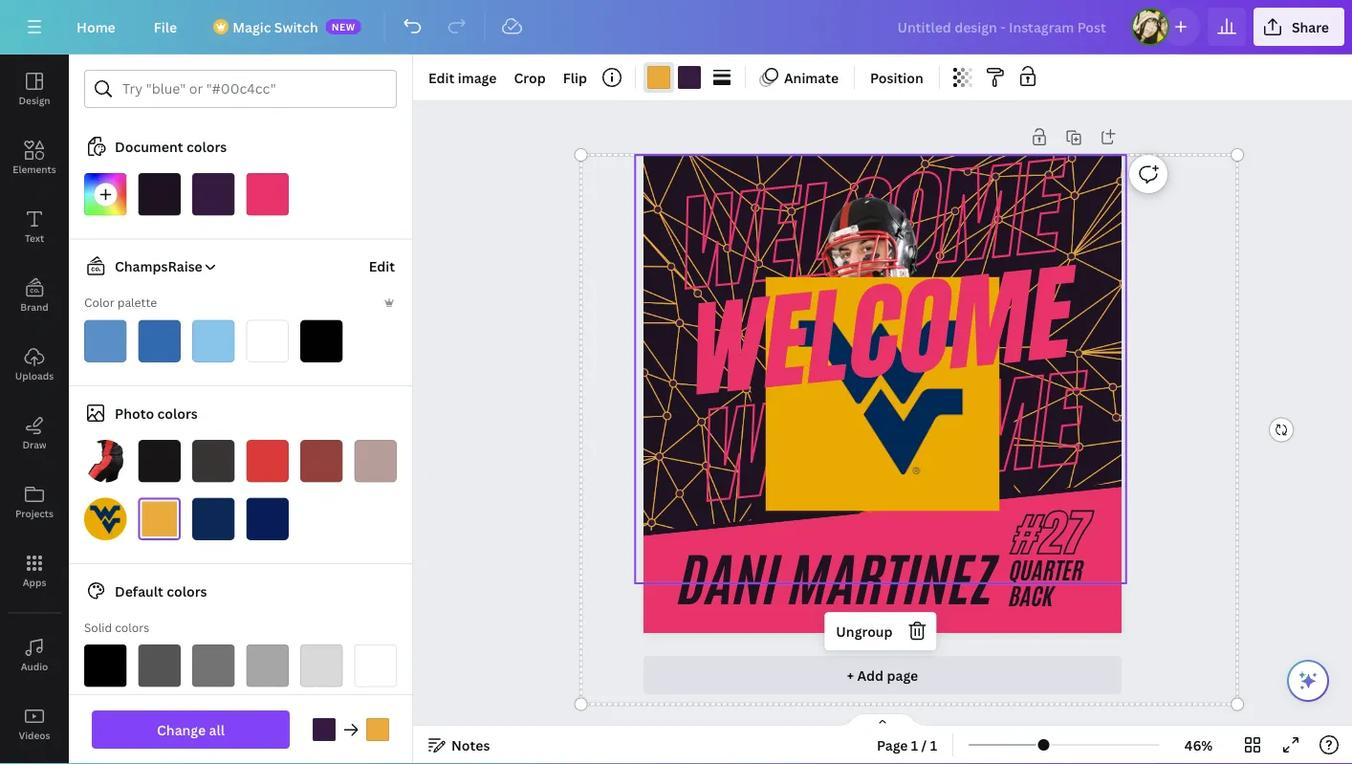 Task type: locate. For each thing, give the bounding box(es) containing it.
1 horizontal spatial #f5a700 image
[[647, 66, 670, 89]]

dark gray #545454 image
[[138, 645, 181, 687]]

change all button
[[92, 710, 290, 749]]

colors right document
[[186, 137, 227, 155]]

dark turquoise #0097b2 image
[[84, 753, 127, 764], [84, 753, 127, 764]]

+ add page button
[[644, 656, 1122, 694]]

#75c6ef image
[[192, 320, 235, 362]]

light gray #d9d9d9 image
[[300, 645, 343, 687], [300, 645, 343, 687]]

royal blue #5271ff image
[[300, 753, 343, 764]]

show pages image
[[837, 712, 929, 728]]

gray #a6a6a6 image
[[246, 645, 289, 687]]

#012958 image
[[192, 498, 235, 540]]

#391940 image inside color "group"
[[678, 66, 701, 89]]

#9d3a39 image
[[300, 440, 343, 482], [300, 440, 343, 482]]

#4890cd image
[[84, 320, 127, 362]]

#ba9c98 image
[[354, 440, 397, 482]]

light blue #38b6ff image
[[246, 753, 289, 764]]

0 vertical spatial #f5a700 image
[[647, 66, 670, 89]]

#166bb5 image
[[138, 320, 181, 362], [138, 320, 181, 362]]

0 horizontal spatial 1
[[911, 736, 918, 754]]

colors
[[186, 137, 227, 155], [157, 404, 198, 422], [167, 582, 207, 600], [115, 619, 149, 635]]

flip button
[[555, 62, 595, 93]]

default
[[115, 582, 163, 600]]

#181616 image
[[138, 440, 181, 482], [138, 440, 181, 482]]

light blue #38b6ff image
[[246, 753, 289, 764]]

/
[[921, 736, 927, 754]]

+
[[847, 666, 854, 684]]

white #ffffff image
[[354, 645, 397, 687]]

magenta #cb6ce6 image
[[246, 699, 289, 741], [246, 699, 289, 741]]

bright red #ff3131 image
[[84, 699, 127, 741]]

videos
[[19, 729, 50, 742]]

1 1 from the left
[[911, 736, 918, 754]]

colors right default
[[167, 582, 207, 600]]

0 horizontal spatial #f5a700 image
[[366, 718, 389, 741]]

animate
[[784, 68, 839, 87]]

0 vertical spatial edit
[[428, 68, 455, 87]]

solid
[[84, 619, 112, 635]]

home
[[77, 18, 115, 36]]

1 vertical spatial edit
[[369, 257, 395, 275]]

colors right photo
[[157, 404, 198, 422]]

color
[[84, 295, 115, 310]]

Try "blue" or "#00c4cc" search field
[[122, 71, 384, 107]]

1 vertical spatial #f5a700 image
[[366, 718, 389, 741]]

colors right solid on the left bottom of page
[[115, 619, 149, 635]]

#75c6ef image
[[192, 320, 235, 362]]

champsraise
[[115, 257, 203, 275]]

colors for photo colors
[[157, 404, 198, 422]]

change
[[157, 721, 206, 739]]

dark gray #545454 image
[[138, 645, 181, 687]]

1 right /
[[930, 736, 937, 754]]

#fd0069 image
[[246, 173, 289, 216]]

1
[[911, 736, 918, 754], [930, 736, 937, 754]]

purple #8c52ff image
[[300, 699, 343, 741], [300, 699, 343, 741]]

#f5a700 image
[[647, 66, 670, 89], [366, 718, 389, 741]]

uploads
[[15, 369, 54, 382]]

brand
[[20, 300, 48, 313]]

videos button
[[0, 689, 69, 758]]

#ba9c98 image
[[354, 440, 397, 482]]

color group
[[644, 62, 705, 93]]

apps
[[23, 576, 46, 589]]

turquoise blue #5ce1e6 image
[[192, 753, 235, 764]]

#fd0069 image
[[246, 173, 289, 216]]

#391940 image
[[678, 66, 701, 89], [192, 173, 235, 216], [192, 173, 235, 216], [313, 718, 336, 741], [313, 718, 336, 741]]

side panel tab list
[[0, 55, 69, 758]]

abstract lines background  geometric technology image
[[635, 89, 1130, 583]]

home link
[[61, 8, 131, 46]]

edit image button
[[421, 62, 504, 93]]

edit inside dropdown button
[[428, 68, 455, 87]]

welcome
[[673, 130, 1071, 323], [684, 236, 1081, 429], [695, 342, 1092, 535]]

file
[[154, 18, 177, 36]]

apps button
[[0, 536, 69, 605]]

all
[[209, 721, 225, 739]]

46%
[[1185, 736, 1213, 754]]

add a new color image
[[84, 173, 127, 216], [84, 173, 127, 216]]

pink #ff66c4 image
[[192, 699, 235, 741], [192, 699, 235, 741]]

position button
[[863, 62, 931, 93]]

46% button
[[1168, 730, 1230, 760]]

violet #5e17eb image
[[354, 699, 397, 741], [354, 699, 397, 741]]

design button
[[0, 55, 69, 123]]

black #000000 image
[[84, 645, 127, 687], [84, 645, 127, 687]]

#393535 image
[[192, 440, 235, 482], [192, 440, 235, 482]]

edit
[[428, 68, 455, 87], [369, 257, 395, 275]]

notes button
[[421, 730, 498, 760]]

#010101 image
[[300, 320, 343, 362], [300, 320, 343, 362]]

elements
[[13, 163, 56, 175]]

1 horizontal spatial 1
[[930, 736, 937, 754]]

colors for solid colors
[[115, 619, 149, 635]]

bright red #ff3131 image
[[84, 699, 127, 741]]

#f5a700 image up cobalt blue #004aad image
[[366, 718, 389, 741]]

ungroup button
[[828, 616, 900, 647]]

edit for edit image
[[428, 68, 455, 87]]

document
[[115, 137, 183, 155]]

uploads button
[[0, 330, 69, 399]]

dani martinez
[[680, 539, 996, 622]]

aqua blue #0cc0df image
[[138, 753, 181, 764], [138, 753, 181, 764]]

audio
[[21, 660, 48, 673]]

#f5a700 image
[[647, 66, 670, 89], [138, 498, 181, 540], [138, 498, 181, 540], [366, 718, 389, 741]]

turquoise blue #5ce1e6 image
[[192, 753, 235, 764]]

share button
[[1254, 8, 1345, 46]]

1 left /
[[911, 736, 918, 754]]

1 horizontal spatial edit
[[428, 68, 455, 87]]

colors for default colors
[[167, 582, 207, 600]]

edit inside button
[[369, 257, 395, 275]]

page
[[877, 736, 908, 754]]

page 1 / 1
[[877, 736, 937, 754]]

#011d5b image
[[246, 498, 289, 540], [246, 498, 289, 540]]

#f5a700 image left #391940 image
[[647, 66, 670, 89]]

gray #a6a6a6 image
[[246, 645, 289, 687]]

martinez
[[791, 539, 996, 622]]

colors for document colors
[[186, 137, 227, 155]]

0 horizontal spatial edit
[[369, 257, 395, 275]]

coral red #ff5757 image
[[138, 699, 181, 741]]

quarter
[[1010, 554, 1084, 588]]



Task type: describe. For each thing, give the bounding box(es) containing it.
royal blue #5271ff image
[[300, 753, 343, 764]]

#ffffff image
[[246, 320, 289, 362]]

photo colors
[[115, 404, 198, 422]]

projects
[[15, 507, 54, 520]]

gray #737373 image
[[192, 645, 235, 687]]

brand button
[[0, 261, 69, 330]]

document colors
[[115, 137, 227, 155]]

cobalt blue #004aad image
[[354, 753, 397, 764]]

file button
[[138, 8, 192, 46]]

#27
[[1014, 497, 1090, 570]]

text
[[25, 231, 44, 244]]

edit image
[[428, 68, 497, 87]]

change all
[[157, 721, 225, 739]]

quarter back
[[1010, 554, 1084, 613]]

flip
[[563, 68, 587, 87]]

default colors
[[115, 582, 207, 600]]

edit for edit
[[369, 257, 395, 275]]

back
[[1010, 579, 1054, 613]]

#1f1122 image
[[138, 173, 181, 216]]

add
[[857, 666, 884, 684]]

draw
[[22, 438, 46, 451]]

2 1 from the left
[[930, 736, 937, 754]]

edit button
[[367, 247, 397, 285]]

photo
[[115, 404, 154, 422]]

cobalt blue #004aad image
[[354, 753, 397, 764]]

magic switch
[[233, 18, 318, 36]]

dani
[[680, 539, 780, 622]]

page
[[887, 666, 918, 684]]

animate button
[[753, 62, 846, 93]]

audio button
[[0, 621, 69, 689]]

white #ffffff image
[[354, 645, 397, 687]]

solid colors
[[84, 619, 149, 635]]

switch
[[274, 18, 318, 36]]

+ add page
[[847, 666, 918, 684]]

Design title text field
[[882, 8, 1123, 46]]

palette
[[117, 295, 157, 310]]

ungroup
[[836, 622, 893, 640]]

#ed212f image
[[246, 440, 289, 482]]

main menu bar
[[0, 0, 1352, 55]]

gray #737373 image
[[192, 645, 235, 687]]

notes
[[451, 736, 490, 754]]

canva assistant image
[[1297, 669, 1320, 692]]

crop
[[514, 68, 546, 87]]

#1f1122 image
[[138, 173, 181, 216]]

#012958 image
[[192, 498, 235, 540]]

elements button
[[0, 123, 69, 192]]

#391940 image
[[678, 66, 701, 89]]

draw button
[[0, 399, 69, 468]]

magic
[[233, 18, 271, 36]]

share
[[1292, 18, 1329, 36]]

color palette
[[84, 295, 157, 310]]

image
[[458, 68, 497, 87]]

text button
[[0, 192, 69, 261]]

#ffffff image
[[246, 320, 289, 362]]

new
[[332, 20, 356, 33]]

design
[[19, 94, 50, 107]]

champsraise button
[[77, 255, 218, 278]]

#ed212f image
[[246, 440, 289, 482]]

projects button
[[0, 468, 69, 536]]

position
[[870, 68, 924, 87]]

#4890cd image
[[84, 320, 127, 362]]

crop button
[[506, 62, 553, 93]]

coral red #ff5757 image
[[138, 699, 181, 741]]



Task type: vqa. For each thing, say whether or not it's contained in the screenshot.
Demo On How The Brand Kit Looks Like. image
no



